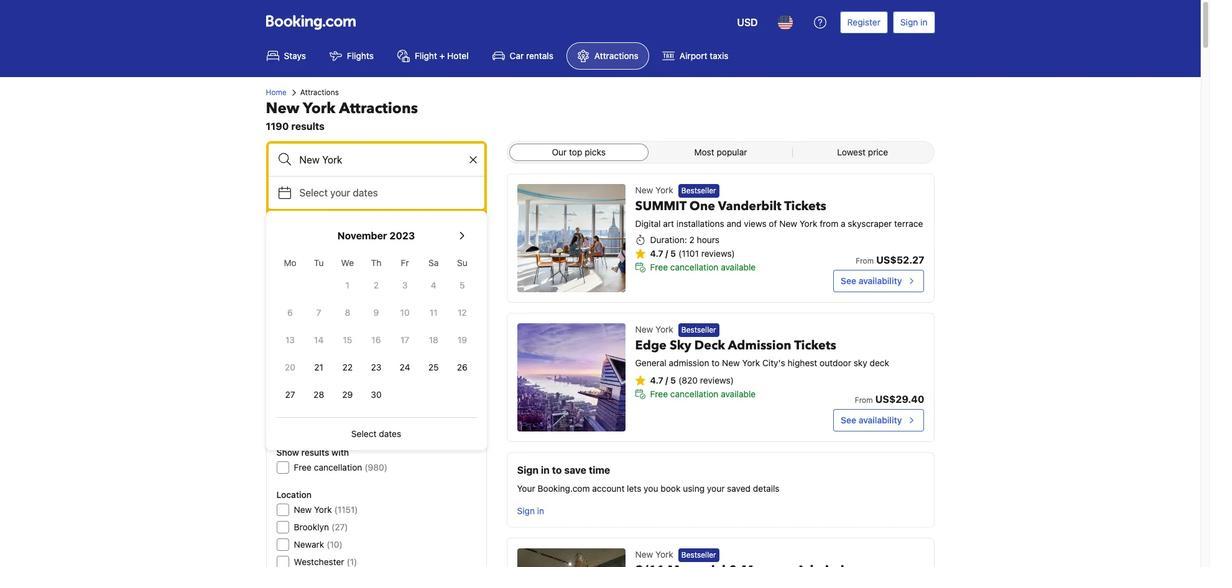 Task type: locate. For each thing, give the bounding box(es) containing it.
1 vertical spatial sign in link
[[512, 500, 549, 523]]

0 vertical spatial dates
[[353, 187, 378, 198]]

dates down the where are you going? search field
[[353, 187, 378, 198]]

sign down your
[[517, 506, 535, 516]]

0 horizontal spatial to
[[552, 465, 562, 476]]

2 vertical spatial in
[[537, 506, 545, 516]]

see down from us$29.40
[[841, 415, 857, 426]]

sign for rightmost sign in link
[[901, 17, 919, 27]]

lowest price
[[838, 147, 889, 157]]

grid
[[276, 251, 477, 408]]

1 availability from the top
[[859, 276, 902, 286]]

2 4.7 from the top
[[651, 375, 664, 386]]

1 vertical spatial outdoor
[[820, 358, 852, 369]]

skyscraper
[[848, 219, 892, 229]]

from us$29.40
[[855, 394, 925, 405]]

free cancellation available down the 4.7 / 5 (820 reviews) on the bottom
[[651, 389, 756, 400]]

fr
[[401, 258, 409, 268]]

time
[[589, 465, 611, 476]]

in up booking.com
[[541, 465, 550, 476]]

edge sky deck admission tickets image
[[517, 324, 626, 432]]

1 vertical spatial reviews)
[[700, 375, 734, 386]]

deck
[[695, 337, 726, 354]]

12 November 2023 checkbox
[[448, 301, 477, 325]]

26 November 2023 checkbox
[[448, 355, 477, 380]]

free cancellation available down 4.7 / 5 (1101 reviews)
[[651, 262, 756, 273]]

2 available from the top
[[721, 389, 756, 400]]

from inside from us$29.40
[[855, 396, 873, 405]]

search
[[360, 221, 393, 232]]

free down show results with
[[294, 462, 312, 473]]

9
[[374, 307, 379, 318]]

rentals
[[526, 50, 554, 61]]

1 vertical spatial new york
[[636, 324, 674, 335]]

see availability
[[841, 276, 902, 286], [841, 415, 902, 426]]

1 see from the top
[[841, 276, 857, 286]]

cancellation down with
[[314, 462, 362, 473]]

/
[[666, 248, 669, 259], [666, 375, 669, 386]]

6 November 2023 checkbox
[[276, 301, 305, 325]]

0 vertical spatial free cancellation available
[[651, 262, 756, 273]]

us$52.27
[[877, 254, 925, 266]]

tickets
[[785, 198, 827, 215], [795, 337, 837, 354]]

to down deck
[[712, 358, 720, 369]]

brooklyn
[[294, 522, 329, 533]]

& for outdoor
[[323, 333, 330, 343]]

1 vertical spatial free
[[651, 389, 668, 400]]

available down 'edge sky deck admission tickets general admission to new york city's highest outdoor sky deck'
[[721, 389, 756, 400]]

& for tickets
[[353, 368, 359, 378]]

see availability down from us$52.27
[[841, 276, 902, 286]]

reviews)
[[702, 248, 735, 259], [700, 375, 734, 386]]

sign right the register
[[901, 17, 919, 27]]

0 vertical spatial new york
[[636, 185, 674, 195]]

outdoor inside 'edge sky deck admission tickets general admission to new york city's highest outdoor sky deck'
[[820, 358, 852, 369]]

york inside 'edge sky deck admission tickets general admission to new york city's highest outdoor sky deck'
[[743, 358, 760, 369]]

0 vertical spatial 4.7
[[651, 248, 664, 259]]

2 inside 2 november 2023 option
[[374, 280, 379, 291]]

5
[[671, 248, 676, 259], [460, 280, 465, 291], [671, 375, 676, 386]]

2 new york from the top
[[636, 324, 674, 335]]

new york for summit
[[636, 185, 674, 195]]

21
[[314, 362, 324, 373]]

bestseller
[[682, 186, 716, 196], [682, 326, 716, 335], [682, 551, 716, 560]]

(10) right classes
[[382, 420, 398, 431]]

attractions inside 'attractions' link
[[595, 50, 639, 61]]

0 horizontal spatial (10)
[[327, 539, 343, 550]]

0 vertical spatial available
[[721, 262, 756, 273]]

(980)
[[365, 462, 388, 473]]

& left classes
[[341, 420, 347, 431]]

flight
[[415, 50, 437, 61]]

new york
[[636, 185, 674, 195], [636, 324, 674, 335], [636, 549, 674, 560]]

stays link
[[256, 42, 317, 70]]

1 4.7 from the top
[[651, 248, 664, 259]]

0 horizontal spatial sign in link
[[512, 500, 549, 523]]

2 vertical spatial new york
[[636, 549, 674, 560]]

19 November 2023 checkbox
[[448, 328, 477, 353]]

1 vertical spatial see
[[841, 415, 857, 426]]

+
[[440, 50, 445, 61]]

1 see availability from the top
[[841, 276, 902, 286]]

1 vertical spatial results
[[301, 447, 329, 458]]

0 vertical spatial sign in link
[[893, 11, 935, 34]]

0 vertical spatial availability
[[859, 276, 902, 286]]

1 vertical spatial select
[[351, 429, 377, 439]]

outdoor left sky
[[820, 358, 852, 369]]

1 horizontal spatial select
[[351, 429, 377, 439]]

availability down from us$52.27
[[859, 276, 902, 286]]

1 horizontal spatial dates
[[379, 429, 401, 439]]

select for select dates
[[351, 429, 377, 439]]

6
[[288, 307, 293, 318]]

su
[[457, 258, 468, 268]]

5 down su
[[460, 280, 465, 291]]

1 vertical spatial 5
[[460, 280, 465, 291]]

from left us$29.40
[[855, 396, 873, 405]]

1 horizontal spatial (10)
[[382, 420, 398, 431]]

new inside 'edge sky deck admission tickets general admission to new york city's highest outdoor sky deck'
[[722, 358, 740, 369]]

category
[[277, 301, 315, 311]]

2 availability from the top
[[859, 415, 902, 426]]

0 vertical spatial sign
[[901, 17, 919, 27]]

see down from us$52.27
[[841, 276, 857, 286]]

to
[[712, 358, 720, 369], [552, 465, 562, 476]]

from
[[820, 219, 839, 229]]

10
[[400, 307, 410, 318]]

18 November 2023 checkbox
[[419, 328, 448, 353]]

results right 1190
[[291, 121, 325, 132]]

available down and
[[721, 262, 756, 273]]

8 November 2023 checkbox
[[333, 301, 362, 325]]

/ down duration:
[[666, 248, 669, 259]]

new inside the new york attractions 1190 results
[[266, 98, 300, 119]]

1 vertical spatial from
[[855, 396, 873, 405]]

0 vertical spatial /
[[666, 248, 669, 259]]

0 horizontal spatial select
[[300, 187, 328, 198]]

0 vertical spatial from
[[856, 256, 874, 266]]

13 November 2023 checkbox
[[276, 328, 305, 353]]

outdoor down 8 november 2023 option
[[332, 333, 364, 343]]

(10) down (27)
[[327, 539, 343, 550]]

0 vertical spatial attractions
[[595, 50, 639, 61]]

0 vertical spatial reviews)
[[702, 248, 735, 259]]

0 horizontal spatial outdoor
[[332, 333, 364, 343]]

sign in link right the register link
[[893, 11, 935, 34]]

cancellation
[[671, 262, 719, 273], [671, 389, 719, 400], [314, 462, 362, 473]]

1 horizontal spatial outdoor
[[820, 358, 852, 369]]

summit one vanderbilt tickets image
[[517, 184, 626, 292]]

car rentals
[[510, 50, 554, 61]]

15 November 2023 checkbox
[[333, 328, 362, 353]]

2 see availability from the top
[[841, 415, 902, 426]]

0 horizontal spatial your
[[331, 187, 350, 198]]

sign for sign in link to the left
[[517, 506, 535, 516]]

in down booking.com
[[537, 506, 545, 516]]

1 vertical spatial available
[[721, 389, 756, 400]]

from for summit one vanderbilt tickets
[[856, 256, 874, 266]]

from
[[856, 256, 874, 266], [855, 396, 873, 405]]

sign up your
[[517, 465, 539, 476]]

0 vertical spatial tickets
[[785, 198, 827, 215]]

highest
[[788, 358, 818, 369]]

details
[[753, 483, 780, 494]]

4.7 down general
[[651, 375, 664, 386]]

21 November 2023 checkbox
[[305, 355, 333, 380]]

0 vertical spatial to
[[712, 358, 720, 369]]

& for classes
[[341, 420, 347, 431]]

2 vertical spatial attractions
[[339, 98, 418, 119]]

with
[[332, 447, 349, 458]]

1 new york from the top
[[636, 185, 674, 195]]

1 vertical spatial free cancellation available
[[651, 389, 756, 400]]

using
[[683, 483, 705, 494]]

your up 'november'
[[331, 187, 350, 198]]

2
[[690, 235, 695, 245], [374, 280, 379, 291]]

2 vertical spatial cancellation
[[314, 462, 362, 473]]

1190
[[266, 121, 289, 132]]

see availability down from us$29.40
[[841, 415, 902, 426]]

(501)
[[319, 315, 340, 326]]

1 vertical spatial your
[[707, 483, 725, 494]]

& left drink
[[317, 385, 323, 396]]

2 bestseller from the top
[[682, 326, 716, 335]]

brooklyn (27)
[[294, 522, 348, 533]]

1 horizontal spatial sign in
[[901, 17, 928, 27]]

select your dates
[[300, 187, 378, 198]]

top
[[569, 147, 583, 157]]

sign in down your
[[517, 506, 545, 516]]

tickets up highest
[[795, 337, 837, 354]]

1 horizontal spatial to
[[712, 358, 720, 369]]

1 vertical spatial bestseller
[[682, 326, 716, 335]]

1 vertical spatial 4.7
[[651, 375, 664, 386]]

28 November 2023 checkbox
[[305, 383, 333, 408]]

1 available from the top
[[721, 262, 756, 273]]

24 November 2023 checkbox
[[391, 355, 419, 380]]

5 left (820
[[671, 375, 676, 386]]

art
[[663, 219, 675, 229]]

&
[[323, 333, 330, 343], [353, 368, 359, 378], [317, 385, 323, 396], [341, 420, 347, 431]]

0 vertical spatial bestseller
[[682, 186, 716, 196]]

1 horizontal spatial your
[[707, 483, 725, 494]]

flights
[[347, 50, 374, 61]]

your right 'using'
[[707, 483, 725, 494]]

0 vertical spatial see
[[841, 276, 857, 286]]

27 November 2023 checkbox
[[276, 383, 305, 408]]

0 horizontal spatial dates
[[353, 187, 378, 198]]

1 / from the top
[[666, 248, 669, 259]]

sign in link down your
[[512, 500, 549, 523]]

york inside the new york attractions 1190 results
[[303, 98, 336, 119]]

1 bestseller from the top
[[682, 186, 716, 196]]

results left with
[[301, 447, 329, 458]]

1 vertical spatial sign in
[[517, 506, 545, 516]]

4.7 down duration:
[[651, 248, 664, 259]]

2 up 4.7 / 5 (1101 reviews)
[[690, 235, 695, 245]]

2 see from the top
[[841, 415, 857, 426]]

bestseller for sky
[[682, 326, 716, 335]]

2 down "th"
[[374, 280, 379, 291]]

0 vertical spatial free
[[651, 262, 668, 273]]

cancellation down 4.7 / 5 (1101 reviews)
[[671, 262, 719, 273]]

hours
[[697, 235, 720, 245]]

cancellation down the 4.7 / 5 (820 reviews) on the bottom
[[671, 389, 719, 400]]

york inside summit one vanderbilt tickets digital art installations and views of new york from a skyscraper terrace
[[800, 219, 818, 229]]

free down general
[[651, 389, 668, 400]]

to left save
[[552, 465, 562, 476]]

0 vertical spatial 2
[[690, 235, 695, 245]]

from left us$52.27
[[856, 256, 874, 266]]

availability down from us$29.40
[[859, 415, 902, 426]]

& for drink
[[317, 385, 323, 396]]

reviews) down hours
[[702, 248, 735, 259]]

(820
[[679, 375, 698, 386]]

1 vertical spatial attractions
[[300, 88, 339, 97]]

from inside from us$52.27
[[856, 256, 874, 266]]

entertainment & tickets (194)
[[294, 368, 412, 378]]

18
[[429, 335, 439, 345]]

5 down duration:
[[671, 248, 676, 259]]

your
[[517, 483, 536, 494]]

11
[[430, 307, 438, 318]]

1 horizontal spatial 2
[[690, 235, 695, 245]]

1 vertical spatial tickets
[[795, 337, 837, 354]]

edge
[[636, 337, 667, 354]]

in for sign in link to the left
[[537, 506, 545, 516]]

16 November 2023 checkbox
[[362, 328, 391, 353]]

dates up (980)
[[379, 429, 401, 439]]

airport taxis
[[680, 50, 729, 61]]

0 vertical spatial in
[[921, 17, 928, 27]]

1 vertical spatial to
[[552, 465, 562, 476]]

select
[[300, 187, 328, 198], [351, 429, 377, 439]]

5 inside option
[[460, 280, 465, 291]]

attractions inside the new york attractions 1190 results
[[339, 98, 418, 119]]

1 vertical spatial see availability
[[841, 415, 902, 426]]

0 horizontal spatial 2
[[374, 280, 379, 291]]

free cancellation (980)
[[294, 462, 388, 473]]

& down (501)
[[323, 333, 330, 343]]

2 vertical spatial bestseller
[[682, 551, 716, 560]]

one
[[690, 198, 716, 215]]

1 vertical spatial /
[[666, 375, 669, 386]]

1 vertical spatial 2
[[374, 280, 379, 291]]

26
[[457, 362, 468, 373]]

2 horizontal spatial attractions
[[595, 50, 639, 61]]

1 vertical spatial availability
[[859, 415, 902, 426]]

0 vertical spatial see availability
[[841, 276, 902, 286]]

sign in right the register
[[901, 17, 928, 27]]

4.7
[[651, 248, 664, 259], [651, 375, 664, 386]]

0 vertical spatial results
[[291, 121, 325, 132]]

new inside summit one vanderbilt tickets digital art installations and views of new york from a skyscraper terrace
[[780, 219, 798, 229]]

sign in for rightmost sign in link
[[901, 17, 928, 27]]

& up (56)
[[353, 368, 359, 378]]

1 horizontal spatial sign in link
[[893, 11, 935, 34]]

availability for edge sky deck admission tickets
[[859, 415, 902, 426]]

in right the register
[[921, 17, 928, 27]]

duration: 2 hours
[[651, 235, 720, 245]]

2 / from the top
[[666, 375, 669, 386]]

in
[[921, 17, 928, 27], [541, 465, 550, 476], [537, 506, 545, 516]]

car
[[510, 50, 524, 61]]

tickets up from
[[785, 198, 827, 215]]

see availability for edge sky deck admission tickets
[[841, 415, 902, 426]]

(10)
[[382, 420, 398, 431], [327, 539, 343, 550]]

/ for (1101
[[666, 248, 669, 259]]

and
[[727, 219, 742, 229]]

popular
[[717, 147, 748, 157]]

0 horizontal spatial attractions
[[300, 88, 339, 97]]

/ left (820
[[666, 375, 669, 386]]

0 vertical spatial select
[[300, 187, 328, 198]]

new york for edge
[[636, 324, 674, 335]]

0 vertical spatial sign in
[[901, 17, 928, 27]]

reviews) right (820
[[700, 375, 734, 386]]

york
[[303, 98, 336, 119], [656, 185, 674, 195], [800, 219, 818, 229], [656, 324, 674, 335], [743, 358, 760, 369], [314, 505, 332, 515], [656, 549, 674, 560]]

4.7 for 4.7 / 5 (820 reviews)
[[651, 375, 664, 386]]

free down duration:
[[651, 262, 668, 273]]

edge sky deck admission tickets general admission to new york city's highest outdoor sky deck
[[636, 337, 890, 369]]

14
[[314, 335, 324, 345]]

lets
[[627, 483, 642, 494]]

0 vertical spatial 5
[[671, 248, 676, 259]]

1 horizontal spatial attractions
[[339, 98, 418, 119]]

0 horizontal spatial sign in
[[517, 506, 545, 516]]

register link
[[840, 11, 888, 34]]

25
[[429, 362, 439, 373]]

2 vertical spatial 5
[[671, 375, 676, 386]]

2 vertical spatial sign
[[517, 506, 535, 516]]

19
[[458, 335, 467, 345]]



Task type: describe. For each thing, give the bounding box(es) containing it.
5 November 2023 checkbox
[[448, 273, 477, 298]]

0 vertical spatial your
[[331, 187, 350, 198]]

home
[[266, 88, 287, 97]]

most
[[695, 147, 715, 157]]

bestseller for one
[[682, 186, 716, 196]]

1 vertical spatial in
[[541, 465, 550, 476]]

5 for 4.7 / 5 (820 reviews)
[[671, 375, 676, 386]]

general
[[636, 358, 667, 369]]

our
[[552, 147, 567, 157]]

car rentals link
[[482, 42, 564, 70]]

(27)
[[332, 522, 348, 533]]

see for edge sky deck admission tickets
[[841, 415, 857, 426]]

saved
[[727, 483, 751, 494]]

30 November 2023 checkbox
[[362, 383, 391, 408]]

1 November 2023 checkbox
[[333, 273, 362, 298]]

your booking.com account lets you book using your saved details
[[517, 483, 780, 494]]

(1101
[[679, 248, 699, 259]]

0 vertical spatial cancellation
[[671, 262, 719, 273]]

(194)
[[390, 368, 412, 378]]

/ for (820
[[666, 375, 669, 386]]

food
[[294, 385, 314, 396]]

nature
[[294, 333, 321, 343]]

usd button
[[730, 7, 766, 37]]

7 November 2023 checkbox
[[305, 301, 333, 325]]

29 November 2023 checkbox
[[333, 383, 362, 408]]

nature & outdoor (338)
[[294, 333, 389, 343]]

13
[[286, 335, 295, 345]]

17
[[401, 335, 410, 345]]

17 November 2023 checkbox
[[391, 328, 419, 353]]

(56)
[[348, 385, 365, 396]]

installations
[[677, 219, 725, 229]]

booking.com
[[538, 483, 590, 494]]

to inside 'edge sky deck admission tickets general admission to new york city's highest outdoor sky deck'
[[712, 358, 720, 369]]

14 November 2023 checkbox
[[305, 328, 333, 353]]

vanderbilt
[[718, 198, 782, 215]]

reviews) for 4.7 / 5 (820 reviews)
[[700, 375, 734, 386]]

airport taxis link
[[652, 42, 739, 70]]

register
[[848, 17, 881, 27]]

3 November 2023 checkbox
[[391, 273, 419, 298]]

3 bestseller from the top
[[682, 551, 716, 560]]

th
[[371, 258, 382, 268]]

us$29.40
[[876, 394, 925, 405]]

reviews) for 4.7 / 5 (1101 reviews)
[[702, 248, 735, 259]]

hotel
[[447, 50, 469, 61]]

entertainment
[[294, 368, 351, 378]]

15
[[343, 335, 352, 345]]

9/11 memorial & museum admission image
[[517, 549, 626, 567]]

2 free cancellation available from the top
[[651, 389, 756, 400]]

a
[[841, 219, 846, 229]]

2 vertical spatial free
[[294, 462, 312, 473]]

25 November 2023 checkbox
[[419, 355, 448, 380]]

4.7 / 5 (820 reviews)
[[651, 375, 734, 386]]

4
[[431, 280, 437, 291]]

10 November 2023 checkbox
[[391, 301, 419, 325]]

location
[[277, 490, 312, 500]]

22
[[343, 362, 353, 373]]

20 November 2023 checkbox
[[276, 355, 305, 380]]

tickets inside summit one vanderbilt tickets digital art installations and views of new york from a skyscraper terrace
[[785, 198, 827, 215]]

3 new york from the top
[[636, 549, 674, 560]]

usd
[[738, 17, 758, 28]]

see for summit one vanderbilt tickets
[[841, 276, 857, 286]]

availability for summit one vanderbilt tickets
[[859, 276, 902, 286]]

(1151)
[[335, 505, 358, 515]]

23 November 2023 checkbox
[[362, 355, 391, 380]]

show
[[277, 447, 299, 458]]

drink
[[325, 385, 345, 396]]

20
[[285, 362, 296, 373]]

1 vertical spatial sign
[[517, 465, 539, 476]]

4.7 / 5 (1101 reviews)
[[651, 248, 735, 259]]

2023
[[390, 230, 415, 241]]

4.7 for 4.7 / 5 (1101 reviews)
[[651, 248, 664, 259]]

duration:
[[651, 235, 687, 245]]

deck
[[870, 358, 890, 369]]

2 November 2023 checkbox
[[362, 273, 391, 298]]

Where are you going? search field
[[268, 144, 484, 176]]

flight + hotel
[[415, 50, 469, 61]]

7
[[317, 307, 321, 318]]

show results with
[[277, 447, 349, 458]]

admission
[[728, 337, 792, 354]]

food & drink (56)
[[294, 385, 365, 396]]

price
[[868, 147, 889, 157]]

november 2023
[[338, 230, 415, 241]]

(338)
[[366, 333, 389, 343]]

9 November 2023 checkbox
[[362, 301, 391, 325]]

1 vertical spatial cancellation
[[671, 389, 719, 400]]

most popular
[[695, 147, 748, 157]]

new york (1151)
[[294, 505, 358, 515]]

in for rightmost sign in link
[[921, 17, 928, 27]]

1 vertical spatial dates
[[379, 429, 401, 439]]

22 November 2023 checkbox
[[333, 355, 362, 380]]

our top picks
[[552, 147, 606, 157]]

from us$52.27
[[856, 254, 925, 266]]

november
[[338, 230, 387, 241]]

select for select your dates
[[300, 187, 328, 198]]

11 November 2023 checkbox
[[419, 301, 448, 325]]

28
[[314, 389, 324, 400]]

home link
[[266, 87, 287, 98]]

results inside the new york attractions 1190 results
[[291, 121, 325, 132]]

8
[[345, 307, 350, 318]]

sky
[[670, 337, 692, 354]]

tickets inside 'edge sky deck admission tickets general admission to new york city's highest outdoor sky deck'
[[795, 337, 837, 354]]

1 vertical spatial (10)
[[327, 539, 343, 550]]

you
[[644, 483, 659, 494]]

we
[[341, 258, 354, 268]]

tickets
[[361, 368, 388, 378]]

newark
[[294, 539, 324, 550]]

admission
[[669, 358, 710, 369]]

from for edge sky deck admission tickets
[[855, 396, 873, 405]]

4 November 2023 checkbox
[[419, 273, 448, 298]]

save
[[565, 465, 587, 476]]

29
[[342, 389, 353, 400]]

picks
[[585, 147, 606, 157]]

workshops
[[294, 420, 339, 431]]

sign in for sign in link to the left
[[517, 506, 545, 516]]

3
[[402, 280, 408, 291]]

see availability for summit one vanderbilt tickets
[[841, 276, 902, 286]]

stays
[[284, 50, 306, 61]]

0 vertical spatial (10)
[[382, 420, 398, 431]]

12
[[458, 307, 467, 318]]

flights link
[[319, 42, 384, 70]]

summit
[[636, 198, 687, 215]]

grid containing mo
[[276, 251, 477, 408]]

flight + hotel link
[[387, 42, 479, 70]]

newark (10)
[[294, 539, 343, 550]]

booking.com image
[[266, 15, 356, 30]]

workshops & classes (10)
[[294, 420, 398, 431]]

0 vertical spatial outdoor
[[332, 333, 364, 343]]

1 free cancellation available from the top
[[651, 262, 756, 273]]

lowest
[[838, 147, 866, 157]]

sign in to save time
[[517, 465, 611, 476]]

search button
[[268, 212, 484, 241]]

5 for 4.7 / 5 (1101 reviews)
[[671, 248, 676, 259]]



Task type: vqa. For each thing, say whether or not it's contained in the screenshot.


